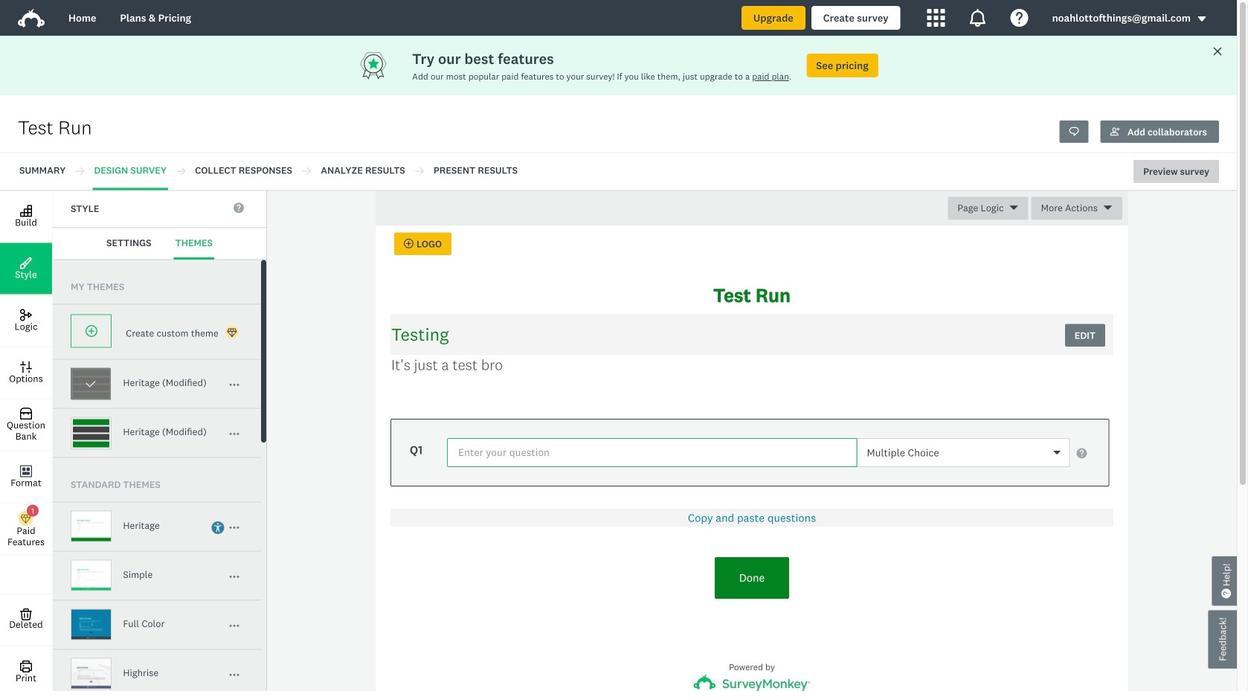 Task type: vqa. For each thing, say whether or not it's contained in the screenshot.
middle user icon
no



Task type: locate. For each thing, give the bounding box(es) containing it.
rewards image
[[359, 51, 412, 80]]

products icon image
[[928, 9, 945, 27], [969, 9, 987, 27]]

surveymonkey logo image
[[18, 9, 45, 28]]

0 horizontal spatial products icon image
[[928, 9, 945, 27]]

dropdown arrow image
[[1197, 14, 1208, 24]]

1 horizontal spatial products icon image
[[969, 9, 987, 27]]

1 products icon image from the left
[[928, 9, 945, 27]]



Task type: describe. For each thing, give the bounding box(es) containing it.
help icon image
[[1011, 9, 1029, 27]]

2 products icon image from the left
[[969, 9, 987, 27]]

surveymonkey image
[[694, 675, 811, 691]]



